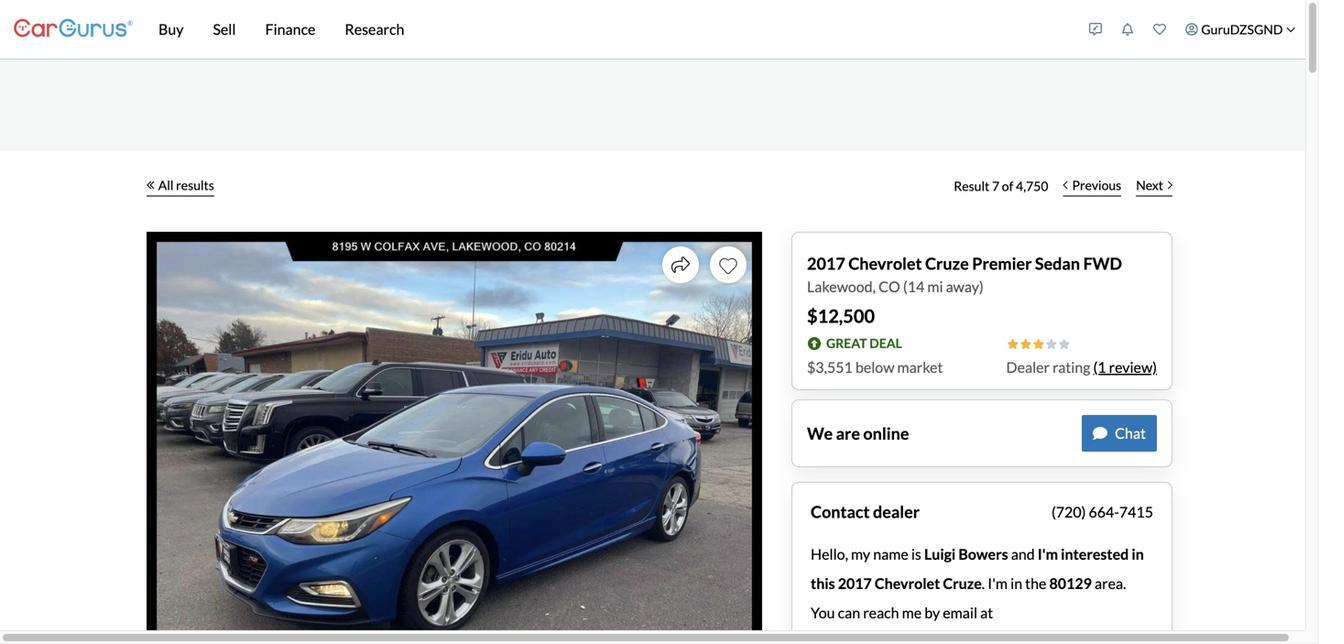 Task type: vqa. For each thing, say whether or not it's contained in the screenshot.
topmost Cruze
yes



Task type: locate. For each thing, give the bounding box(es) containing it.
cruze up the mi
[[925, 253, 969, 274]]

sell
[[213, 20, 236, 38]]

is
[[912, 545, 922, 563]]

user icon image
[[1186, 23, 1198, 36]]

(1 review) button
[[1094, 356, 1157, 378]]

review)
[[1109, 358, 1157, 376]]

lakewood,
[[807, 278, 876, 296]]

1 vertical spatial in
[[1011, 575, 1023, 592]]

1 vertical spatial 2017
[[838, 575, 872, 592]]

2017 inside 2017 chevrolet cruze premier sedan fwd lakewood, co (14 mi away)
[[807, 253, 846, 274]]

0 vertical spatial 2017
[[807, 253, 846, 274]]

0 vertical spatial chevrolet
[[849, 253, 922, 274]]

all
[[158, 177, 174, 193]]

previous
[[1072, 177, 1122, 193]]

chat button
[[1082, 415, 1157, 452]]

0 vertical spatial cruze
[[925, 253, 969, 274]]

previous link
[[1056, 166, 1129, 206]]

area. you can reach me by email at
[[811, 575, 1127, 622]]

gurudzsgnd
[[1202, 22, 1283, 37]]

$3,551 below market
[[807, 358, 943, 376]]

i'm inside i'm interested in this
[[1038, 545, 1058, 563]]

finance button
[[251, 0, 330, 59]]

664-
[[1089, 503, 1120, 521]]

2017 down 'my'
[[838, 575, 872, 592]]

by
[[925, 604, 940, 622]]

(1
[[1094, 358, 1106, 376]]

80129
[[1050, 575, 1092, 592]]

and
[[1011, 545, 1035, 563]]

interested
[[1061, 545, 1129, 563]]

comment image
[[1093, 426, 1108, 441]]

in down 7415 on the bottom
[[1132, 545, 1144, 563]]

hello, my name is luigi bowers and
[[811, 545, 1038, 563]]

0 vertical spatial i'm
[[1038, 545, 1058, 563]]

i'm right the "."
[[988, 575, 1008, 592]]

chevrolet for .
[[875, 575, 940, 592]]

7415
[[1120, 503, 1154, 521]]

result 7 of 4,750
[[954, 178, 1049, 194]]

are
[[836, 423, 860, 443]]

sell button
[[198, 0, 251, 59]]

in left the
[[1011, 575, 1023, 592]]

dealer rating (1 review)
[[1007, 358, 1157, 376]]

bowers
[[959, 545, 1008, 563]]

cruze
[[925, 253, 969, 274], [943, 575, 982, 592]]

1 vertical spatial chevrolet
[[875, 575, 940, 592]]

2017 chevrolet cruze premier sedan fwd lakewood, co (14 mi away)
[[807, 253, 1122, 296]]

contact
[[811, 502, 870, 522]]

chevrolet up me at the bottom
[[875, 575, 940, 592]]

chevron left image
[[1063, 181, 1068, 190]]

cargurus logo homepage link image
[[14, 3, 133, 55]]

reach
[[863, 604, 899, 622]]

menu bar
[[133, 0, 1080, 59]]

2017
[[807, 253, 846, 274], [838, 575, 872, 592]]

0 horizontal spatial in
[[1011, 575, 1023, 592]]

chevrolet up co
[[849, 253, 922, 274]]

gurudzsgnd button
[[1176, 4, 1306, 55]]

gurudzsgnd menu item
[[1176, 4, 1306, 55]]

chevrolet for premier
[[849, 253, 922, 274]]

area.
[[1095, 575, 1127, 592]]

4,750
[[1016, 178, 1049, 194]]

we
[[807, 423, 833, 443]]

chevrolet
[[849, 253, 922, 274], [875, 575, 940, 592]]

next link
[[1129, 166, 1180, 206]]

1 horizontal spatial in
[[1132, 545, 1144, 563]]

1 horizontal spatial i'm
[[1038, 545, 1058, 563]]

at
[[981, 604, 993, 622]]

result
[[954, 178, 990, 194]]

cruze up email
[[943, 575, 982, 592]]

next
[[1136, 177, 1164, 193]]

contact dealer
[[811, 502, 920, 522]]

chevron double left image
[[147, 181, 155, 190]]

7
[[992, 178, 1000, 194]]

online
[[864, 423, 909, 443]]

email
[[943, 604, 978, 622]]

of
[[1002, 178, 1014, 194]]

0 vertical spatial in
[[1132, 545, 1144, 563]]

away)
[[946, 278, 984, 296]]

in
[[1132, 545, 1144, 563], [1011, 575, 1023, 592]]

i'm right and
[[1038, 545, 1058, 563]]

(720) 664-7415
[[1052, 503, 1154, 521]]

great deal
[[826, 335, 902, 351]]

in inside i'm interested in this
[[1132, 545, 1144, 563]]

1 vertical spatial i'm
[[988, 575, 1008, 592]]

research button
[[330, 0, 419, 59]]

i'm
[[1038, 545, 1058, 563], [988, 575, 1008, 592]]

chevrolet inside 2017 chevrolet cruze premier sedan fwd lakewood, co (14 mi away)
[[849, 253, 922, 274]]

2017 up lakewood,
[[807, 253, 846, 274]]

cruze inside 2017 chevrolet cruze premier sedan fwd lakewood, co (14 mi away)
[[925, 253, 969, 274]]

2017 for .
[[838, 575, 872, 592]]

me
[[902, 604, 922, 622]]

co
[[879, 278, 901, 296]]

cruze for .
[[943, 575, 982, 592]]

1 vertical spatial cruze
[[943, 575, 982, 592]]



Task type: describe. For each thing, give the bounding box(es) containing it.
can
[[838, 604, 861, 622]]

chevron right image
[[1168, 181, 1173, 190]]

we are online
[[807, 423, 909, 443]]

fwd
[[1084, 253, 1122, 274]]

all results
[[158, 177, 214, 193]]

you
[[811, 604, 835, 622]]

dealer
[[1007, 358, 1050, 376]]

rating
[[1053, 358, 1091, 376]]

$12,500
[[807, 305, 875, 327]]

saved cars image
[[1154, 23, 1166, 36]]

deal
[[870, 335, 902, 351]]

(720)
[[1052, 503, 1086, 521]]

finance
[[265, 20, 316, 38]]

open notifications image
[[1121, 23, 1134, 36]]

2017 for premier
[[807, 253, 846, 274]]

results
[[176, 177, 214, 193]]

2017 chevrolet cruze . i'm in the 80129
[[838, 575, 1092, 592]]

chat
[[1115, 424, 1146, 442]]

gurudzsgnd menu
[[1080, 4, 1306, 55]]

great
[[826, 335, 867, 351]]

buy button
[[144, 0, 198, 59]]

my
[[851, 545, 871, 563]]

share image
[[672, 256, 690, 274]]

hello,
[[811, 545, 848, 563]]

luigi
[[924, 545, 956, 563]]

buy
[[159, 20, 184, 38]]

0 horizontal spatial i'm
[[988, 575, 1008, 592]]

i'm interested in this
[[811, 545, 1144, 592]]

mi
[[928, 278, 943, 296]]

dealer
[[873, 502, 920, 522]]

the
[[1025, 575, 1047, 592]]

menu bar containing buy
[[133, 0, 1080, 59]]

cargurus logo homepage link link
[[14, 3, 133, 55]]

cruze for premier
[[925, 253, 969, 274]]

sedan
[[1035, 253, 1080, 274]]

all results link
[[147, 166, 214, 206]]

research
[[345, 20, 404, 38]]

premier
[[972, 253, 1032, 274]]

this
[[811, 575, 835, 592]]

(14
[[903, 278, 925, 296]]

below
[[856, 358, 895, 376]]

market
[[898, 358, 943, 376]]

vehicle full photo image
[[147, 232, 762, 644]]

.
[[982, 575, 985, 592]]

name
[[873, 545, 909, 563]]

$3,551
[[807, 358, 853, 376]]

add a car review image
[[1089, 23, 1102, 36]]

chevron down image
[[1286, 25, 1296, 34]]



